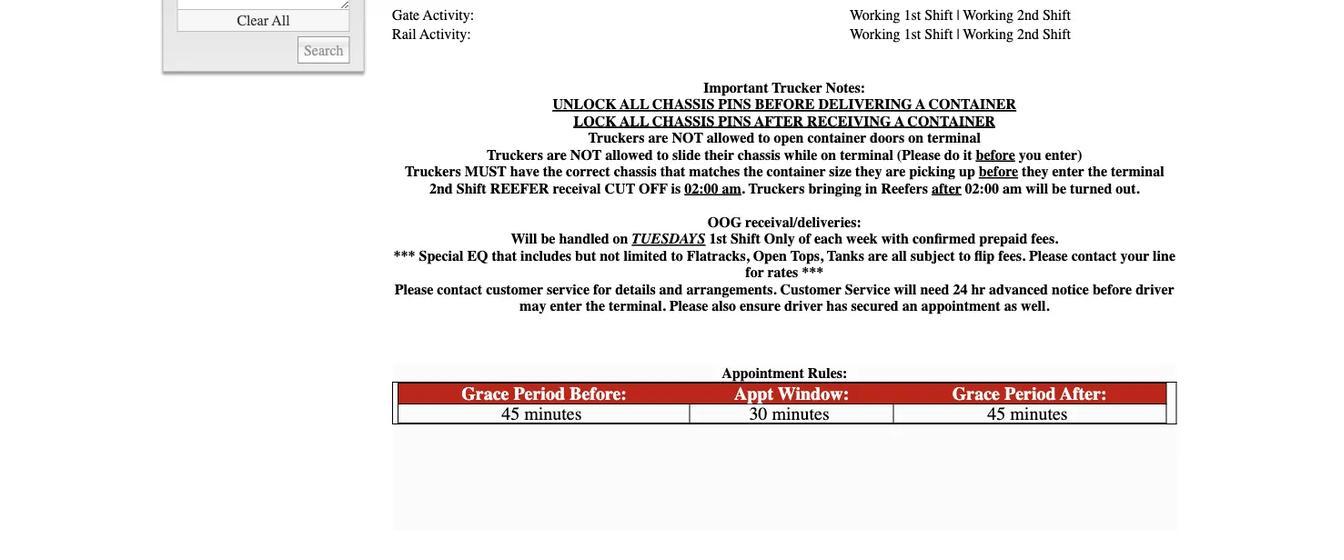 Task type: vqa. For each thing, say whether or not it's contained in the screenshot.


Task type: describe. For each thing, give the bounding box(es) containing it.
1 02:00 from the left
[[685, 181, 719, 197]]

2 02:00 from the left
[[965, 181, 999, 197]]

0 horizontal spatial truckers
[[405, 164, 461, 181]]

and
[[660, 282, 683, 299]]

open
[[774, 130, 804, 147]]

tuesdays
[[632, 231, 706, 248]]

flatracks,
[[687, 248, 750, 265]]

0 vertical spatial container
[[808, 130, 867, 147]]

​grace period before :
[[462, 384, 627, 405]]

be inside important trucker notes: unlock all chassis pins before delivering a container lock all chassis pins after receiving a container truckers are not allowed to open container doors on terminal truckers are not allowed to slide their chassis while on terminal (please do it before you enter) truckers must have the correct chassis that matches the container size they are picking up before they enter the terminal 2nd shift reefer receival cut off​ is 02:00 am . ​truckers bringing in reefers after 02:00 am will be turned out.​
[[1052, 181, 1067, 197]]

clear all
[[237, 13, 290, 29]]

1 horizontal spatial not
[[672, 130, 704, 147]]

picking
[[910, 164, 956, 181]]

​truckers
[[749, 181, 805, 197]]

appt window :
[[734, 384, 850, 405]]

must
[[465, 164, 507, 181]]

turned
[[1070, 181, 1113, 197]]

line
[[1153, 248, 1176, 265]]

terminal.
[[609, 299, 666, 315]]

before inside the "oog rec​eival/deliveries: will be handled on tuesdays 1st shift only of each week with confirmed prepaid fees. *** special eq that includes but not limited to flatracks, open tops, tanks are all subject to flip fees. please contact your line for rates *** please contact customer service for details and arrangements. customer service will need 24 hr advanced notice before driver may enter the terminal.  please also ensure driver has secured an appointment as well."
[[1093, 282, 1132, 299]]

you
[[1019, 147, 1042, 164]]

enter inside the "oog rec​eival/deliveries: will be handled on tuesdays 1st shift only of each week with confirmed prepaid fees. *** special eq that includes but not limited to flatracks, open tops, tanks are all subject to flip fees. please contact your line for rates *** please contact customer service for details and arrangements. customer service will need 24 hr advanced notice before driver may enter the terminal.  please also ensure driver has secured an appointment as well."
[[550, 299, 582, 315]]

out.​
[[1116, 181, 1140, 197]]

may
[[520, 299, 546, 315]]

before right it
[[976, 147, 1016, 164]]

all
[[892, 248, 907, 265]]

1 all from the top
[[620, 96, 649, 113]]

period for before
[[514, 384, 565, 405]]

clear
[[237, 13, 269, 29]]

the right the have
[[543, 164, 563, 181]]

reefers
[[882, 181, 928, 197]]

0 horizontal spatial terminal
[[840, 147, 894, 164]]

0 horizontal spatial for
[[593, 282, 612, 299]]

special
[[419, 248, 464, 265]]

each
[[815, 231, 843, 248]]

with
[[882, 231, 909, 248]]

2 horizontal spatial truckers
[[589, 130, 645, 147]]

1 horizontal spatial fees.
[[1032, 231, 1059, 248]]

to left open
[[758, 130, 771, 147]]

before
[[570, 384, 621, 405]]

do
[[945, 147, 960, 164]]

0 vertical spatial contact
[[1072, 248, 1117, 265]]

their
[[705, 147, 734, 164]]

receiving
[[807, 113, 892, 130]]

to right 'limited'
[[671, 248, 683, 265]]

0 horizontal spatial fees.
[[999, 248, 1026, 265]]

clear all button
[[177, 10, 350, 32]]

trucker
[[772, 80, 823, 96]]

receival
[[553, 181, 601, 197]]

before right up
[[979, 164, 1019, 181]]

2 45 minutes from the left
[[988, 404, 1068, 425]]

1 horizontal spatial truckers
[[487, 147, 543, 164]]

slide
[[673, 147, 701, 164]]

an
[[903, 299, 918, 315]]

1st​​​
[[904, 7, 921, 24]]

are left slide
[[649, 130, 669, 147]]

shift inside the "oog rec​eival/deliveries: will be handled on tuesdays 1st shift only of each week with confirmed prepaid fees. *** special eq that includes but not limited to flatracks, open tops, tanks are all subject to flip fees. please contact your line for rates *** please contact customer service for details and arrangements. customer service will need 24 hr advanced notice before driver may enter the terminal.  please also ensure driver has secured an appointment as well."
[[731, 231, 761, 248]]

​rail
[[392, 26, 417, 43]]

of
[[799, 231, 811, 248]]

0 horizontal spatial a
[[895, 113, 905, 130]]

customer
[[780, 282, 842, 299]]

bringing
[[809, 181, 862, 197]]

confirmed
[[913, 231, 976, 248]]

open
[[753, 248, 787, 265]]

0 horizontal spatial driver
[[785, 299, 823, 315]]

0 horizontal spatial allowed
[[606, 147, 653, 164]]

2 chassis from the top
[[652, 113, 715, 130]]

2nd for working 1st​​​ shift | working 2nd shift
[[1018, 7, 1039, 24]]

your
[[1121, 248, 1150, 265]]

as
[[1005, 299, 1018, 315]]

​rail activity:
[[392, 26, 471, 43]]

Enter container numbers and/ or booking numbers.  text field
[[177, 0, 350, 10]]

size
[[829, 164, 852, 181]]

week
[[847, 231, 878, 248]]

has
[[827, 299, 848, 315]]

doors
[[870, 130, 905, 147]]

it
[[964, 147, 973, 164]]

1 horizontal spatial 1st
[[904, 26, 921, 43]]

1 horizontal spatial allowed
[[707, 130, 755, 147]]

not
[[600, 248, 620, 265]]

before
[[755, 96, 815, 113]]

after
[[755, 113, 804, 130]]

2 minutes from the left
[[772, 404, 830, 425]]

appointment
[[922, 299, 1001, 315]]

rec​eival/deliveries:
[[746, 214, 862, 231]]

1 pins from the top
[[718, 96, 752, 113]]

well.
[[1021, 299, 1050, 315]]

rules:
[[808, 366, 848, 383]]

2 they from the left
[[1022, 164, 1049, 181]]

window
[[778, 384, 843, 405]]

after:
[[1060, 384, 1107, 405]]

the right their
[[744, 164, 763, 181]]

while
[[784, 147, 818, 164]]

gate activity:
[[392, 7, 474, 24]]

oog rec​eival/deliveries: will be handled on tuesdays 1st shift only of each week with confirmed prepaid fees. *** special eq that includes but not limited to flatracks, open tops, tanks are all subject to flip fees. please contact your line for rates *** please contact customer service for details and arrangements. customer service will need 24 hr advanced notice before driver may enter the terminal.  please also ensure driver has secured an appointment as well.
[[394, 214, 1176, 315]]

30
[[749, 404, 768, 425]]

​grace for ​grace period after:
[[953, 384, 1000, 405]]

advanced
[[989, 282, 1049, 299]]

unlock
[[553, 96, 617, 113]]

will inside important trucker notes: unlock all chassis pins before delivering a container lock all chassis pins after receiving a container truckers are not allowed to open container doors on terminal truckers are not allowed to slide their chassis while on terminal (please do it before you enter) truckers must have the correct chassis that matches the container size they are picking up before they enter the terminal 2nd shift reefer receival cut off​ is 02:00 am . ​truckers bringing in reefers after 02:00 am will be turned out.​
[[1026, 181, 1049, 197]]

appt
[[734, 384, 774, 405]]

0 horizontal spatial not
[[571, 147, 602, 164]]

1st inside the "oog rec​eival/deliveries: will be handled on tuesdays 1st shift only of each week with confirmed prepaid fees. *** special eq that includes but not limited to flatracks, open tops, tanks are all subject to flip fees. please contact your line for rates *** please contact customer service for details and arrangements. customer service will need 24 hr advanced notice before driver may enter the terminal.  please also ensure driver has secured an appointment as well."
[[709, 231, 727, 248]]

​grace period after:
[[953, 384, 1107, 405]]

1 horizontal spatial please
[[670, 299, 708, 315]]

working 1st​​​ shift | working 2nd shift
[[850, 7, 1071, 24]]

30 minutes
[[749, 404, 830, 425]]

1 45 minutes from the left
[[502, 404, 582, 425]]

lock
[[574, 113, 617, 130]]

are right the have
[[547, 147, 567, 164]]

appointment rules:
[[722, 366, 848, 383]]

tanks
[[827, 248, 865, 265]]

in
[[866, 181, 878, 197]]



Task type: locate. For each thing, give the bounding box(es) containing it.
flip
[[975, 248, 995, 265]]

allowed up cut
[[606, 147, 653, 164]]

0 vertical spatial |
[[957, 7, 960, 24]]

they right the size on the top right of page
[[856, 164, 882, 181]]

please up notice
[[1029, 248, 1068, 265]]

2nd left must in the top of the page
[[430, 181, 453, 197]]

02:00
[[685, 181, 719, 197], [965, 181, 999, 197]]

1 chassis from the top
[[652, 96, 715, 113]]

am
[[722, 181, 742, 197], [1003, 181, 1022, 197]]

1 vertical spatial enter
[[550, 299, 582, 315]]

need
[[921, 282, 950, 299]]

1 vertical spatial will
[[894, 282, 917, 299]]

on inside the "oog rec​eival/deliveries: will be handled on tuesdays 1st shift only of each week with confirmed prepaid fees. *** special eq that includes but not limited to flatracks, open tops, tanks are all subject to flip fees. please contact your line for rates *** please contact customer service for details and arrangements. customer service will need 24 hr advanced notice before driver may enter the terminal.  please also ensure driver has secured an appointment as well."
[[613, 231, 628, 248]]

container up it
[[929, 96, 1017, 113]]

all
[[620, 96, 649, 113], [620, 113, 649, 130]]

am up oog
[[722, 181, 742, 197]]

before down your
[[1093, 282, 1132, 299]]

1 vertical spatial container
[[767, 164, 826, 181]]

driver
[[1136, 282, 1175, 299], [785, 299, 823, 315]]

1 vertical spatial 2nd
[[1018, 26, 1039, 43]]

02:00 right "is"
[[685, 181, 719, 197]]

2nd up working 1st shift | working 2nd shift
[[1018, 7, 1039, 24]]

0 horizontal spatial period
[[514, 384, 565, 405]]

working down working 1st​​​ shift | working 2nd shift
[[963, 26, 1014, 43]]

1 horizontal spatial terminal
[[928, 130, 981, 147]]

to left slide
[[657, 147, 669, 164]]

the
[[543, 164, 563, 181], [744, 164, 763, 181], [1088, 164, 1108, 181], [586, 299, 605, 315]]

delivering
[[819, 96, 913, 113]]

please left also
[[670, 299, 708, 315]]

pins down important
[[718, 113, 752, 130]]

enter right the you
[[1053, 164, 1085, 181]]

| up working 1st shift | working 2nd shift
[[957, 7, 960, 24]]

be right the will in the left of the page
[[541, 231, 556, 248]]

0 horizontal spatial that
[[492, 248, 517, 265]]

driver down line
[[1136, 282, 1175, 299]]

.
[[742, 181, 745, 197]]

is
[[671, 181, 681, 197]]

truckers left must in the top of the page
[[405, 164, 461, 181]]

are
[[649, 130, 669, 147], [547, 147, 567, 164], [886, 164, 906, 181], [868, 248, 888, 265]]

1 vertical spatial that
[[492, 248, 517, 265]]

1 vertical spatial |
[[957, 26, 960, 43]]

​grace
[[462, 384, 509, 405], [953, 384, 1000, 405]]

eq
[[467, 248, 488, 265]]

:
[[621, 384, 627, 405], [843, 384, 850, 405]]

1 : from the left
[[621, 384, 627, 405]]

1 | from the top
[[957, 7, 960, 24]]

45 left after:
[[988, 404, 1006, 425]]

matches
[[689, 164, 740, 181]]

appointment
[[722, 366, 804, 383]]

(please
[[897, 147, 941, 164]]

1 horizontal spatial am
[[1003, 181, 1022, 197]]

2 am from the left
[[1003, 181, 1022, 197]]

fees. right flip
[[999, 248, 1026, 265]]

0 horizontal spatial enter
[[550, 299, 582, 315]]

3 minutes from the left
[[1011, 404, 1068, 425]]

the inside the "oog rec​eival/deliveries: will be handled on tuesdays 1st shift only of each week with confirmed prepaid fees. *** special eq that includes but not limited to flatracks, open tops, tanks are all subject to flip fees. please contact your line for rates *** please contact customer service for details and arrangements. customer service will need 24 hr advanced notice before driver may enter the terminal.  please also ensure driver has secured an appointment as well."
[[586, 299, 605, 315]]

they left the turned
[[1022, 164, 1049, 181]]

| for 1st​​​
[[957, 7, 960, 24]]

0 horizontal spatial am
[[722, 181, 742, 197]]

will
[[511, 231, 537, 248]]

0 vertical spatial be
[[1052, 181, 1067, 197]]

working up notes:
[[850, 26, 901, 43]]

1 vertical spatial contact
[[437, 282, 483, 299]]

that inside the "oog rec​eival/deliveries: will be handled on tuesdays 1st shift only of each week with confirmed prepaid fees. *** special eq that includes but not limited to flatracks, open tops, tanks are all subject to flip fees. please contact your line for rates *** please contact customer service for details and arrangements. customer service will need 24 hr advanced notice before driver may enter the terminal.  please also ensure driver has secured an appointment as well."
[[492, 248, 517, 265]]

working up working 1st shift | working 2nd shift
[[963, 7, 1014, 24]]

to left flip
[[959, 248, 971, 265]]

1 period from the left
[[514, 384, 565, 405]]

0 horizontal spatial contact
[[437, 282, 483, 299]]

1 horizontal spatial enter
[[1053, 164, 1085, 181]]

tops,
[[791, 248, 824, 265]]

terminal
[[928, 130, 981, 147], [840, 147, 894, 164], [1111, 164, 1165, 181]]

0 vertical spatial enter
[[1053, 164, 1085, 181]]

0 horizontal spatial ***
[[394, 248, 416, 265]]

2 all from the top
[[620, 113, 649, 130]]

will
[[1026, 181, 1049, 197], [894, 282, 917, 299]]

not left their
[[672, 130, 704, 147]]

container down open
[[767, 164, 826, 181]]

that right eq
[[492, 248, 517, 265]]

pins
[[718, 96, 752, 113], [718, 113, 752, 130]]

1st right tuesdays
[[709, 231, 727, 248]]

45 left before
[[502, 404, 520, 425]]

0 horizontal spatial 45
[[502, 404, 520, 425]]

0 horizontal spatial ​grace
[[462, 384, 509, 405]]

1 they from the left
[[856, 164, 882, 181]]

1 minutes from the left
[[524, 404, 582, 425]]

shift inside important trucker notes: unlock all chassis pins before delivering a container lock all chassis pins after receiving a container truckers are not allowed to open container doors on terminal truckers are not allowed to slide their chassis while on terminal (please do it before you enter) truckers must have the correct chassis that matches the container size they are picking up before they enter the terminal 2nd shift reefer receival cut off​ is 02:00 am . ​truckers bringing in reefers after 02:00 am will be turned out.​
[[457, 181, 487, 197]]

on right doors
[[909, 130, 924, 147]]

1 ​grace from the left
[[462, 384, 509, 405]]

2 ​grace from the left
[[953, 384, 1000, 405]]

1 horizontal spatial driver
[[1136, 282, 1175, 299]]

truckers
[[589, 130, 645, 147], [487, 147, 543, 164], [405, 164, 461, 181]]

contact down eq
[[437, 282, 483, 299]]

2 | from the top
[[957, 26, 960, 43]]

but
[[575, 248, 596, 265]]

chassis left "is"
[[614, 164, 657, 181]]

working left the 1st​​​
[[850, 7, 901, 24]]

for left the details
[[593, 282, 612, 299]]

are inside the "oog rec​eival/deliveries: will be handled on tuesdays 1st shift only of each week with confirmed prepaid fees. *** special eq that includes but not limited to flatracks, open tops, tanks are all subject to flip fees. please contact your line for rates *** please contact customer service for details and arrangements. customer service will need 24 hr advanced notice before driver may enter the terminal.  please also ensure driver has secured an appointment as well."
[[868, 248, 888, 265]]

terminal up up
[[928, 130, 981, 147]]

1 horizontal spatial will
[[1026, 181, 1049, 197]]

1 horizontal spatial ​grace
[[953, 384, 1000, 405]]

activity:
[[423, 7, 474, 24], [420, 26, 471, 43]]

please down special
[[395, 282, 434, 299]]

1 horizontal spatial a
[[916, 96, 926, 113]]

enter right may
[[550, 299, 582, 315]]

2 period from the left
[[1005, 384, 1056, 405]]

| for 1st
[[957, 26, 960, 43]]

only
[[764, 231, 795, 248]]

0 vertical spatial activity:
[[423, 7, 474, 24]]

truckers up reefer
[[487, 147, 543, 164]]

enter inside important trucker notes: unlock all chassis pins before delivering a container lock all chassis pins after receiving a container truckers are not allowed to open container doors on terminal truckers are not allowed to slide their chassis while on terminal (please do it before you enter) truckers must have the correct chassis that matches the container size they are picking up before they enter the terminal 2nd shift reefer receival cut off​ is 02:00 am . ​truckers bringing in reefers after 02:00 am will be turned out.​
[[1053, 164, 1085, 181]]

on right handled
[[613, 231, 628, 248]]

0 vertical spatial 1st
[[904, 26, 921, 43]]

that inside important trucker notes: unlock all chassis pins before delivering a container lock all chassis pins after receiving a container truckers are not allowed to open container doors on terminal truckers are not allowed to slide their chassis while on terminal (please do it before you enter) truckers must have the correct chassis that matches the container size they are picking up before they enter the terminal 2nd shift reefer receival cut off​ is 02:00 am . ​truckers bringing in reefers after 02:00 am will be turned out.​
[[661, 164, 686, 181]]

|
[[957, 7, 960, 24], [957, 26, 960, 43]]

for left rates
[[746, 265, 764, 282]]

on
[[909, 130, 924, 147], [821, 147, 837, 164], [613, 231, 628, 248]]

not down lock
[[571, 147, 602, 164]]

that left matches at right
[[661, 164, 686, 181]]

am down the you
[[1003, 181, 1022, 197]]

1 horizontal spatial be
[[1052, 181, 1067, 197]]

1 horizontal spatial ***
[[802, 265, 824, 282]]

1 horizontal spatial contact
[[1072, 248, 1117, 265]]

0 horizontal spatial be
[[541, 231, 556, 248]]

terminal right enter)
[[1111, 164, 1165, 181]]

the left the out.​
[[1088, 164, 1108, 181]]

period for after:
[[1005, 384, 1056, 405]]

that
[[661, 164, 686, 181], [492, 248, 517, 265]]

***
[[394, 248, 416, 265], [802, 265, 824, 282]]

2nd down working 1st​​​ shift | working 2nd shift
[[1018, 26, 1039, 43]]

chassis
[[738, 147, 781, 164], [614, 164, 657, 181]]

2nd for working 1st shift | working 2nd shift
[[1018, 26, 1039, 43]]

0 horizontal spatial will
[[894, 282, 917, 299]]

limited
[[624, 248, 668, 265]]

activity: for gate activity:
[[423, 7, 474, 24]]

are left all
[[868, 248, 888, 265]]

1 horizontal spatial period
[[1005, 384, 1056, 405]]

will inside the "oog rec​eival/deliveries: will be handled on tuesdays 1st shift only of each week with confirmed prepaid fees. *** special eq that includes but not limited to flatracks, open tops, tanks are all subject to flip fees. please contact your line for rates *** please contact customer service for details and arrangements. customer service will need 24 hr advanced notice before driver may enter the terminal.  please also ensure driver has secured an appointment as well."
[[894, 282, 917, 299]]

1 horizontal spatial on
[[821, 147, 837, 164]]

0 horizontal spatial 02:00
[[685, 181, 719, 197]]

includes
[[521, 248, 572, 265]]

2 vertical spatial 2nd
[[430, 181, 453, 197]]

working
[[850, 7, 901, 24], [963, 7, 1014, 24], [850, 26, 901, 43], [963, 26, 1014, 43]]

None submit
[[298, 37, 350, 64]]

hr
[[972, 282, 986, 299]]

​grace for ​grace period before :
[[462, 384, 509, 405]]

1 horizontal spatial that
[[661, 164, 686, 181]]

1 vertical spatial activity:
[[420, 26, 471, 43]]

off​
[[639, 181, 668, 197]]

correct
[[566, 164, 610, 181]]

are right in
[[886, 164, 906, 181]]

1 vertical spatial be
[[541, 231, 556, 248]]

| down working 1st​​​ shift | working 2nd shift
[[957, 26, 960, 43]]

enter)
[[1045, 147, 1083, 164]]

0 horizontal spatial please
[[395, 282, 434, 299]]

container up do
[[908, 113, 996, 130]]

secured
[[851, 299, 899, 315]]

activity: up ​rail activity:
[[423, 7, 474, 24]]

gate
[[392, 7, 420, 24]]

2 horizontal spatial terminal
[[1111, 164, 1165, 181]]

contact left your
[[1072, 248, 1117, 265]]

reefer
[[490, 181, 549, 197]]

*** left special
[[394, 248, 416, 265]]

1 vertical spatial 1st
[[709, 231, 727, 248]]

prepaid
[[980, 231, 1028, 248]]

subject
[[911, 248, 955, 265]]

1 am from the left
[[722, 181, 742, 197]]

container
[[929, 96, 1017, 113], [908, 113, 996, 130]]

0 horizontal spatial they
[[856, 164, 882, 181]]

the left terminal.
[[586, 299, 605, 315]]

2 horizontal spatial please
[[1029, 248, 1068, 265]]

2 : from the left
[[843, 384, 850, 405]]

2 horizontal spatial minutes
[[1011, 404, 1068, 425]]

1 horizontal spatial 02:00
[[965, 181, 999, 197]]

0 horizontal spatial :
[[621, 384, 627, 405]]

for
[[746, 265, 764, 282], [593, 282, 612, 299]]

important trucker notes: unlock all chassis pins before delivering a container lock all chassis pins after receiving a container truckers are not allowed to open container doors on terminal truckers are not allowed to slide their chassis while on terminal (please do it before you enter) truckers must have the correct chassis that matches the container size they are picking up before they enter the terminal 2nd shift reefer receival cut off​ is 02:00 am . ​truckers bringing in reefers after 02:00 am will be turned out.​
[[405, 80, 1165, 197]]

1st down the 1st​​​
[[904, 26, 921, 43]]

1 horizontal spatial minutes
[[772, 404, 830, 425]]

pins left after
[[718, 96, 752, 113]]

: down terminal.
[[621, 384, 627, 405]]

2 pins from the top
[[718, 113, 752, 130]]

customer
[[486, 282, 543, 299]]

be inside the "oog rec​eival/deliveries: will be handled on tuesdays 1st shift only of each week with confirmed prepaid fees. *** special eq that includes but not limited to flatracks, open tops, tanks are all subject to flip fees. please contact your line for rates *** please contact customer service for details and arrangements. customer service will need 24 hr advanced notice before driver may enter the terminal.  please also ensure driver has secured an appointment as well."
[[541, 231, 556, 248]]

*** right rates
[[802, 265, 824, 282]]

up
[[959, 164, 976, 181]]

all
[[272, 13, 290, 29]]

on right while
[[821, 147, 837, 164]]

: down rules:
[[843, 384, 850, 405]]

45 minutes
[[502, 404, 582, 425], [988, 404, 1068, 425]]

1 horizontal spatial they
[[1022, 164, 1049, 181]]

1 horizontal spatial :
[[843, 384, 850, 405]]

1 45 from the left
[[502, 404, 520, 425]]

service
[[547, 282, 590, 299]]

not
[[672, 130, 704, 147], [571, 147, 602, 164]]

be
[[1052, 181, 1067, 197], [541, 231, 556, 248]]

1 horizontal spatial chassis
[[738, 147, 781, 164]]

period
[[514, 384, 565, 405], [1005, 384, 1056, 405]]

0 vertical spatial that
[[661, 164, 686, 181]]

will left need
[[894, 282, 917, 299]]

fees. right prepaid
[[1032, 231, 1059, 248]]

be left the turned
[[1052, 181, 1067, 197]]

have
[[510, 164, 540, 181]]

truckers up correct
[[589, 130, 645, 147]]

period left before
[[514, 384, 565, 405]]

fees.
[[1032, 231, 1059, 248], [999, 248, 1026, 265]]

0 horizontal spatial 45 minutes
[[502, 404, 582, 425]]

1 horizontal spatial 45 minutes
[[988, 404, 1068, 425]]

will down the you
[[1026, 181, 1049, 197]]

0 horizontal spatial on
[[613, 231, 628, 248]]

activity: for ​rail activity:
[[420, 26, 471, 43]]

terminal up in
[[840, 147, 894, 164]]

0 vertical spatial will
[[1026, 181, 1049, 197]]

chassis
[[652, 96, 715, 113], [652, 113, 715, 130]]

0 vertical spatial 2nd
[[1018, 7, 1039, 24]]

also
[[712, 299, 736, 315]]

rates
[[768, 265, 798, 282]]

02:00 right after
[[965, 181, 999, 197]]

0 horizontal spatial minutes
[[524, 404, 582, 425]]

oog
[[708, 214, 742, 231]]

driver left has
[[785, 299, 823, 315]]

container up the size on the top right of page
[[808, 130, 867, 147]]

0 horizontal spatial 1st
[[709, 231, 727, 248]]

0 horizontal spatial chassis
[[614, 164, 657, 181]]

to
[[758, 130, 771, 147], [657, 147, 669, 164], [671, 248, 683, 265], [959, 248, 971, 265]]

allowed up matches at right
[[707, 130, 755, 147]]

period left after:
[[1005, 384, 1056, 405]]

2nd inside important trucker notes: unlock all chassis pins before delivering a container lock all chassis pins after receiving a container truckers are not allowed to open container doors on terminal truckers are not allowed to slide their chassis while on terminal (please do it before you enter) truckers must have the correct chassis that matches the container size they are picking up before they enter the terminal 2nd shift reefer receival cut off​ is 02:00 am . ​truckers bringing in reefers after 02:00 am will be turned out.​
[[430, 181, 453, 197]]

chassis up .
[[738, 147, 781, 164]]

2 45 from the left
[[988, 404, 1006, 425]]

ensure
[[740, 299, 781, 315]]

24
[[953, 282, 968, 299]]

after
[[932, 181, 962, 197]]

handled
[[559, 231, 609, 248]]

1 horizontal spatial 45
[[988, 404, 1006, 425]]

1 horizontal spatial for
[[746, 265, 764, 282]]

a
[[916, 96, 926, 113], [895, 113, 905, 130]]

2 horizontal spatial on
[[909, 130, 924, 147]]

activity: down the gate activity:
[[420, 26, 471, 43]]

notes:
[[826, 80, 866, 96]]



